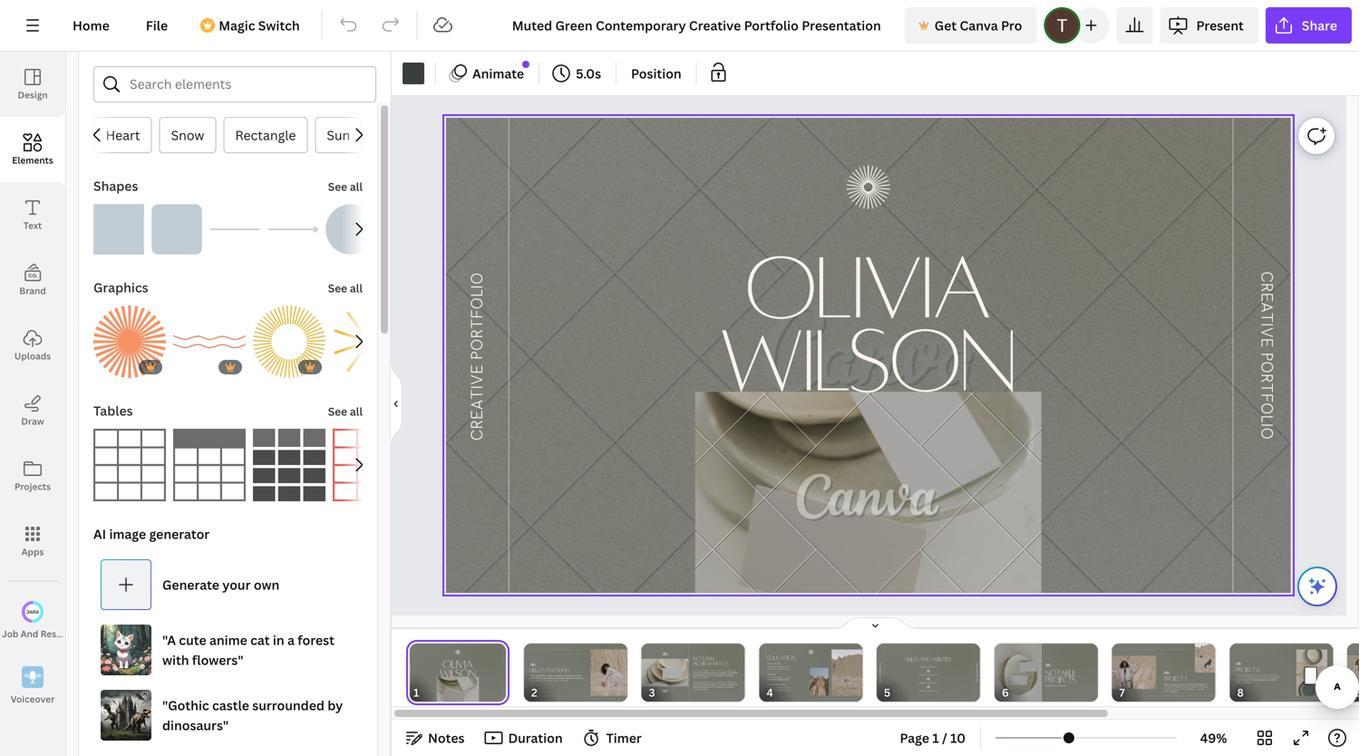 Task type: locate. For each thing, give the bounding box(es) containing it.
page
[[900, 729, 929, 747]]

generator
[[149, 525, 210, 543]]

tables button
[[92, 393, 135, 429]]

1
[[932, 729, 939, 747]]

t up l
[[1257, 383, 1277, 393]]

draw button
[[0, 378, 65, 443]]

snowflake icon image
[[93, 306, 166, 378]]

see left 'hide' image
[[328, 404, 347, 419]]

all left 'hide' image
[[350, 404, 363, 419]]

job and resume ai button
[[0, 588, 87, 654]]

sun
[[257, 126, 280, 144]]

timer
[[606, 729, 642, 747]]

file
[[146, 17, 168, 34]]

see all up asterisk flat icon
[[328, 281, 363, 296]]

5.0s button
[[547, 59, 608, 88]]

flowers"
[[192, 651, 244, 669]]

sunrays flat icon image
[[253, 306, 326, 378]]

graphics button
[[92, 269, 150, 306]]

0 vertical spatial a
[[1257, 302, 1277, 313]]

0 vertical spatial t
[[1257, 313, 1277, 323]]

magic switch button
[[190, 7, 314, 44]]

1 r from the top
[[1257, 283, 1277, 292]]

t up v
[[1257, 313, 1277, 323]]

o up f
[[1257, 361, 1277, 373]]

1 vertical spatial a
[[287, 632, 295, 649]]

notes
[[428, 729, 465, 747]]

ai right resume
[[78, 628, 87, 640]]

a
[[1257, 302, 1277, 313], [287, 632, 295, 649]]

animate
[[472, 65, 524, 82]]

2 see from the top
[[328, 281, 347, 296]]

image
[[109, 525, 146, 543]]

0 vertical spatial r
[[1257, 283, 1277, 292]]

"a
[[162, 632, 176, 649]]

brand
[[19, 285, 46, 297]]

0 horizontal spatial ai
[[78, 628, 87, 640]]

0 horizontal spatial a
[[287, 632, 295, 649]]

see
[[328, 179, 347, 194], [328, 281, 347, 296], [328, 404, 347, 419]]

get canva pro
[[935, 17, 1022, 34]]

2 o from the top
[[1257, 403, 1277, 415]]

1 vertical spatial o
[[1257, 403, 1277, 415]]

add this line to the canvas image left white circle shape image on the left of page
[[267, 204, 318, 255]]

all for graphics
[[350, 281, 363, 296]]

1 horizontal spatial ai
[[93, 525, 106, 543]]

duration button
[[479, 724, 570, 753]]

dinosaurs"
[[162, 717, 229, 734]]

Search elements search field
[[130, 67, 340, 102]]

2 add this table to the canvas image from the left
[[173, 429, 246, 501]]

0 horizontal spatial add this line to the canvas image
[[209, 204, 260, 255]]

elements button
[[0, 117, 65, 182]]

see for tables
[[328, 404, 347, 419]]

i
[[1257, 323, 1277, 327], [1257, 423, 1277, 428]]

o down 'p'
[[1257, 403, 1277, 415]]

1 vertical spatial see all button
[[326, 269, 365, 306]]

apps button
[[0, 509, 65, 574]]

get
[[935, 17, 957, 34]]

pro
[[1001, 17, 1022, 34]]

and
[[21, 628, 38, 640]]

1 see from the top
[[328, 179, 347, 194]]

0 vertical spatial see
[[328, 179, 347, 194]]

see all button left 'hide' image
[[326, 393, 365, 429]]

2 r from the top
[[1257, 373, 1277, 383]]

2 vertical spatial o
[[1257, 428, 1277, 440]]

page 1 image
[[406, 644, 509, 702]]

i down f
[[1257, 423, 1277, 428]]

3 see all button from the top
[[326, 393, 365, 429]]

see all for tables
[[328, 404, 363, 419]]

#3f473f image
[[403, 63, 424, 84]]

0 vertical spatial see all
[[328, 179, 363, 194]]

2 see all button from the top
[[326, 269, 365, 306]]

share
[[1302, 17, 1337, 34]]

see all button down white circle shape image on the left of page
[[326, 269, 365, 306]]

animate button
[[443, 59, 531, 88]]

2 see all from the top
[[328, 281, 363, 296]]

forest
[[298, 632, 335, 649]]

1 i from the top
[[1257, 323, 1277, 327]]

hand drawn fireworks image
[[847, 165, 890, 209]]

1 vertical spatial r
[[1257, 373, 1277, 383]]

shapes button
[[92, 168, 140, 204]]

1 horizontal spatial a
[[1257, 302, 1277, 313]]

10
[[950, 729, 966, 747]]

2 all from the top
[[350, 281, 363, 296]]

1 t from the top
[[1257, 313, 1277, 323]]

all up asterisk flat icon
[[350, 281, 363, 296]]

0 vertical spatial all
[[350, 179, 363, 194]]

1 all from the top
[[350, 179, 363, 194]]

i up 'p'
[[1257, 323, 1277, 327]]

job
[[2, 628, 18, 640]]

red wave lines image
[[173, 306, 246, 378]]

2 vertical spatial see all
[[328, 404, 363, 419]]

2 vertical spatial see all button
[[326, 393, 365, 429]]

1 e from the top
[[1257, 292, 1277, 302]]

uploads
[[14, 350, 51, 362]]

rectangle
[[165, 126, 226, 144]]

notes button
[[399, 724, 472, 753]]

present
[[1196, 17, 1244, 34]]

1 vertical spatial see all
[[328, 281, 363, 296]]

a inside "a cute anime cat in a forest with flowers"
[[287, 632, 295, 649]]

see down white circle shape image on the left of page
[[328, 281, 347, 296]]

a right in
[[287, 632, 295, 649]]

r up f
[[1257, 373, 1277, 383]]

tree
[[415, 126, 440, 144]]

ai
[[93, 525, 106, 543], [78, 628, 87, 640]]

0 vertical spatial e
[[1257, 292, 1277, 302]]

a up v
[[1257, 302, 1277, 313]]

2 vertical spatial see
[[328, 404, 347, 419]]

creative
[[468, 365, 487, 441]]

1 vertical spatial t
[[1257, 383, 1277, 393]]

all
[[350, 179, 363, 194], [350, 281, 363, 296], [350, 404, 363, 419]]

e
[[1257, 292, 1277, 302], [1257, 338, 1277, 348]]

see all for shapes
[[328, 179, 363, 194]]

asterisk flat icon image
[[333, 306, 405, 378]]

2 add this line to the canvas image from the left
[[267, 204, 318, 255]]

3 o from the top
[[1257, 428, 1277, 440]]

t
[[1257, 313, 1277, 323], [1257, 383, 1277, 393]]

group
[[93, 193, 144, 255], [151, 193, 202, 255], [326, 204, 376, 255], [93, 295, 166, 378], [253, 295, 326, 378], [173, 306, 246, 378], [333, 306, 405, 378]]

2 vertical spatial all
[[350, 404, 363, 419]]

see up white circle shape image on the left of page
[[328, 179, 347, 194]]

"a cute anime cat in a forest with flowers"
[[162, 632, 335, 669]]

surrounded
[[252, 697, 325, 714]]

sun button
[[245, 117, 292, 153]]

design
[[18, 89, 48, 101]]

job and resume ai
[[2, 628, 87, 640]]

canva assistant image
[[1307, 576, 1328, 598]]

wilson
[[719, 309, 1015, 409]]

see all left 'hide' image
[[328, 404, 363, 419]]

o down l
[[1257, 428, 1277, 440]]

see all
[[328, 179, 363, 194], [328, 281, 363, 296], [328, 404, 363, 419]]

1 vertical spatial see
[[328, 281, 347, 296]]

ai image generator
[[93, 525, 210, 543]]

1 see all from the top
[[328, 179, 363, 194]]

add this line to the canvas image right rounded square image
[[209, 204, 260, 255]]

0 vertical spatial i
[[1257, 323, 1277, 327]]

ai left image on the bottom left of page
[[93, 525, 106, 543]]

see all button for graphics
[[326, 269, 365, 306]]

1 vertical spatial ai
[[78, 628, 87, 640]]

3 see all from the top
[[328, 404, 363, 419]]

share button
[[1266, 7, 1352, 44]]

1 vertical spatial i
[[1257, 423, 1277, 428]]

generate
[[162, 576, 219, 593]]

0 vertical spatial see all button
[[326, 168, 365, 204]]

brand button
[[0, 248, 65, 313]]

1 see all button from the top
[[326, 168, 365, 204]]

add this table to the canvas image
[[93, 429, 166, 501], [173, 429, 246, 501], [253, 429, 326, 501], [333, 429, 405, 501]]

1 vertical spatial e
[[1257, 338, 1277, 348]]

olivia
[[745, 236, 990, 336]]

see all button
[[326, 168, 365, 204], [326, 269, 365, 306], [326, 393, 365, 429]]

e up 'p'
[[1257, 338, 1277, 348]]

3 see from the top
[[328, 404, 347, 419]]

2 t from the top
[[1257, 383, 1277, 393]]

see all up white circle shape image on the left of page
[[328, 179, 363, 194]]

see for shapes
[[328, 179, 347, 194]]

elements
[[12, 154, 53, 166]]

e down c
[[1257, 292, 1277, 302]]

1 vertical spatial all
[[350, 281, 363, 296]]

1 horizontal spatial add this line to the canvas image
[[267, 204, 318, 255]]

0 vertical spatial o
[[1257, 361, 1277, 373]]

see all button down x 'button' at the top of page
[[326, 168, 365, 204]]

all up white circle shape image on the left of page
[[350, 179, 363, 194]]

position
[[631, 65, 682, 82]]

3 all from the top
[[350, 404, 363, 419]]

add this line to the canvas image
[[209, 204, 260, 255], [267, 204, 318, 255]]

get canva pro button
[[905, 7, 1037, 44]]

r up v
[[1257, 283, 1277, 292]]

49% button
[[1184, 724, 1243, 753]]



Task type: describe. For each thing, give the bounding box(es) containing it.
c r e a t i v e p o r t f o l i o
[[1257, 271, 1277, 440]]

side panel tab list
[[0, 52, 87, 719]]

position button
[[624, 59, 689, 88]]

timer button
[[577, 724, 649, 753]]

creative portfolio
[[468, 273, 487, 441]]

voiceover
[[11, 693, 55, 705]]

by
[[328, 697, 343, 714]]

christmas tree
[[350, 126, 440, 144]]

/
[[942, 729, 947, 747]]

see all button for tables
[[326, 393, 365, 429]]

generate your own
[[162, 576, 280, 593]]

"gothic
[[162, 697, 209, 714]]

resume
[[41, 628, 76, 640]]

with
[[162, 651, 189, 669]]

canva
[[960, 17, 998, 34]]

magic switch
[[219, 17, 300, 34]]

all for tables
[[350, 404, 363, 419]]

new image
[[522, 61, 530, 68]]

present button
[[1160, 7, 1258, 44]]

2 i from the top
[[1257, 423, 1277, 428]]

2 e from the top
[[1257, 338, 1277, 348]]

text
[[23, 219, 42, 232]]

3 add this table to the canvas image from the left
[[253, 429, 326, 501]]

design button
[[0, 52, 65, 117]]

home
[[73, 17, 110, 34]]

portfolio
[[468, 273, 487, 360]]

f
[[1257, 393, 1277, 403]]

file button
[[131, 7, 182, 44]]

projects
[[14, 481, 51, 493]]

"gothic castle surrounded by dinosaurs"
[[162, 697, 343, 734]]

l
[[1257, 415, 1277, 423]]

text button
[[0, 182, 65, 248]]

cute
[[179, 632, 206, 649]]

1 add this table to the canvas image from the left
[[93, 429, 166, 501]]

uploads button
[[0, 313, 65, 378]]

5.0s
[[576, 65, 601, 82]]

c
[[1257, 271, 1277, 283]]

see for graphics
[[328, 281, 347, 296]]

shapes
[[93, 177, 138, 194]]

home link
[[58, 7, 124, 44]]

christmas tree button
[[338, 117, 452, 153]]

anime
[[209, 632, 247, 649]]

1 o from the top
[[1257, 361, 1277, 373]]

1 add this line to the canvas image from the left
[[209, 204, 260, 255]]

in
[[273, 632, 284, 649]]

see all for graphics
[[328, 281, 363, 296]]

switch
[[258, 17, 300, 34]]

rectangle button
[[154, 117, 238, 153]]

v
[[1257, 327, 1277, 338]]

x
[[311, 126, 319, 144]]

your
[[222, 576, 251, 593]]

snow
[[101, 126, 135, 144]]

own
[[254, 576, 280, 593]]

apps
[[21, 546, 44, 558]]

p
[[1257, 352, 1277, 361]]

snow button
[[89, 117, 146, 153]]

x button
[[299, 117, 331, 153]]

voiceover button
[[0, 654, 65, 719]]

page 1 / 10
[[900, 729, 966, 747]]

Design title text field
[[498, 7, 897, 44]]

main menu bar
[[0, 0, 1359, 52]]

4 add this table to the canvas image from the left
[[333, 429, 405, 501]]

page 1 / 10 button
[[893, 724, 973, 753]]

duration
[[508, 729, 563, 747]]

ai inside button
[[78, 628, 87, 640]]

Page title text field
[[427, 684, 434, 702]]

magic
[[219, 17, 255, 34]]

rounded square image
[[151, 204, 202, 255]]

see all button for shapes
[[326, 168, 365, 204]]

hide image
[[391, 360, 403, 447]]

castle
[[212, 697, 249, 714]]

0 vertical spatial ai
[[93, 525, 106, 543]]

graphics
[[93, 279, 148, 296]]

49%
[[1200, 729, 1227, 747]]

all for shapes
[[350, 179, 363, 194]]

draw
[[21, 415, 44, 428]]

tables
[[93, 402, 133, 419]]

christmas
[[350, 126, 412, 144]]

square image
[[93, 204, 144, 255]]

cat
[[250, 632, 270, 649]]

#3f473f image
[[403, 63, 424, 84]]

hide pages image
[[832, 617, 919, 631]]

white circle shape image
[[326, 204, 376, 255]]

projects button
[[0, 443, 65, 509]]



Task type: vqa. For each thing, say whether or not it's contained in the screenshot.
Side Panel tab list
yes



